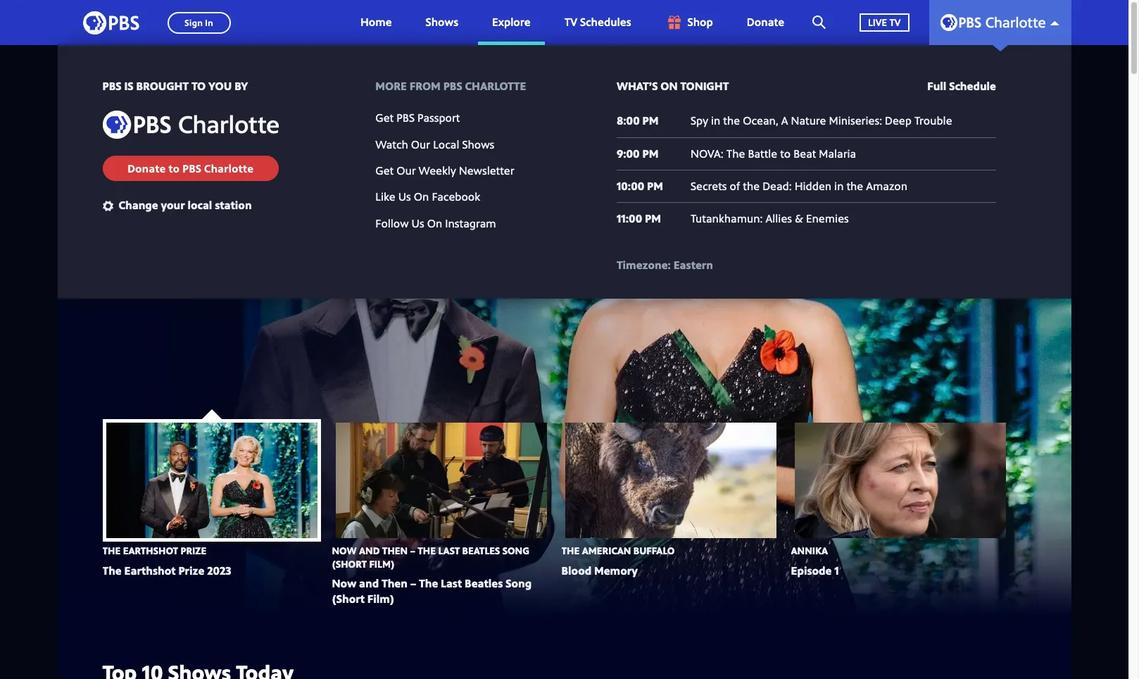 Task type: locate. For each thing, give the bounding box(es) containing it.
facebook
[[432, 189, 481, 205]]

pbs charlotte image up schedule on the right
[[941, 14, 1046, 31]]

donate for donate
[[747, 14, 785, 30]]

recipients
[[174, 219, 223, 235]]

celebrate
[[102, 219, 151, 235]]

us right like
[[399, 189, 411, 205]]

1
[[835, 563, 839, 578]]

video thumbnail: the earthshot prize the earthshot prize 2023 image
[[106, 422, 317, 538]]

charlotte up the earthshot prize 2023
[[204, 161, 254, 176]]

pm right 10:00
[[647, 178, 664, 194]]

of up award. on the top of page
[[226, 219, 236, 235]]

0 horizontal spatial pbs charlotte image
[[102, 111, 279, 139]]

pbs charlotte image down pbs is brought to you by
[[102, 111, 279, 139]]

0 vertical spatial our
[[411, 136, 431, 152]]

the
[[727, 146, 746, 161], [102, 179, 138, 207], [239, 219, 258, 235], [102, 544, 121, 557], [418, 544, 436, 557], [562, 544, 580, 557], [102, 563, 122, 578], [419, 576, 438, 591]]

1 vertical spatial get
[[376, 163, 394, 178]]

full
[[928, 78, 947, 94]]

1 horizontal spatial charlotte
[[465, 78, 526, 94]]

pbs right from
[[444, 78, 463, 94]]

environmental
[[151, 236, 225, 252]]

weekly
[[419, 163, 456, 178]]

full schedule link
[[928, 78, 997, 94]]

9:00 pm
[[617, 146, 659, 161]]

1 vertical spatial 2023
[[207, 563, 231, 578]]

memory
[[595, 563, 638, 578]]

the inside the american buffalo blood memory
[[562, 544, 580, 557]]

0 horizontal spatial us
[[399, 189, 411, 205]]

charlotte down the explore link
[[465, 78, 526, 94]]

0 vertical spatial and
[[359, 544, 380, 557]]

charlotte
[[465, 78, 526, 94], [204, 161, 254, 176]]

1 horizontal spatial 2023
[[299, 179, 344, 207]]

beat
[[794, 146, 817, 161]]

donate left the search icon
[[747, 14, 785, 30]]

1 horizontal spatial to
[[192, 78, 206, 94]]

1 vertical spatial now and then – the last beatles song (short film) link
[[332, 576, 532, 606]]

1 horizontal spatial of
[[730, 178, 741, 194]]

of
[[730, 178, 741, 194], [226, 219, 236, 235]]

our
[[411, 136, 431, 152], [397, 163, 416, 178]]

(short
[[332, 557, 367, 570], [332, 591, 365, 606]]

get up watch
[[376, 110, 394, 126]]

0 vertical spatial –
[[340, 219, 346, 235]]

home link
[[347, 0, 406, 45]]

to for beat
[[781, 146, 791, 161]]

to up your
[[169, 161, 180, 176]]

1 vertical spatial of
[[226, 219, 236, 235]]

shows up newsletter
[[462, 136, 495, 152]]

timezone: eastern
[[617, 257, 714, 272]]

our left local
[[411, 136, 431, 152]]

the earthshot prize the earthshot prize 2023
[[102, 544, 231, 578]]

to left you
[[192, 78, 206, 94]]

2 the earthshot prize 2023 link from the top
[[102, 563, 231, 578]]

featured
[[102, 77, 157, 92]]

annika
[[791, 544, 828, 557]]

0 vertical spatial shows
[[426, 14, 459, 30]]

0 vertical spatial of
[[730, 178, 741, 194]]

1 vertical spatial pbs charlotte image
[[102, 111, 279, 139]]

pbs up watch
[[397, 110, 415, 126]]

the earthshot prize 2023 link
[[102, 179, 384, 207], [102, 563, 231, 578]]

0 vertical spatial donate
[[747, 14, 785, 30]]

0 vertical spatial (short
[[332, 557, 367, 570]]

0 vertical spatial on
[[414, 189, 429, 205]]

the american buffalo blood memory
[[562, 544, 675, 578]]

spy in the ocean, a nature miniseries: deep trouble
[[691, 113, 953, 128]]

2 get from the top
[[376, 163, 394, 178]]

prize
[[245, 179, 294, 207], [312, 219, 337, 235], [181, 544, 207, 557], [178, 563, 205, 578]]

0 vertical spatial then
[[382, 544, 408, 557]]

of right secrets
[[730, 178, 741, 194]]

allies
[[766, 211, 792, 226]]

is
[[124, 78, 134, 94]]

pbs charlotte image
[[941, 14, 1046, 31], [102, 111, 279, 139]]

pm for 11:00 pm
[[645, 211, 661, 226]]

follow us on instagram link
[[376, 215, 496, 231]]

pbs left is
[[102, 78, 122, 94]]

your
[[161, 197, 185, 213]]

pbs up change your local station
[[182, 161, 201, 176]]

0 horizontal spatial shows
[[159, 77, 199, 92]]

0 vertical spatial now and then – the last beatles song (short film) link
[[332, 544, 530, 570]]

blood memory link
[[562, 563, 638, 578]]

pm
[[643, 113, 659, 128], [643, 146, 659, 161], [647, 178, 664, 194], [645, 211, 661, 226]]

0 vertical spatial beatles
[[463, 544, 500, 557]]

0 horizontal spatial in
[[711, 113, 721, 128]]

explore
[[492, 14, 531, 30]]

–
[[340, 219, 346, 235], [410, 544, 416, 557], [410, 576, 416, 591]]

to
[[192, 78, 206, 94], [781, 146, 791, 161], [169, 161, 180, 176]]

pm right 8:00
[[643, 113, 659, 128]]

of inside celebrate the recipients of the earthshot prize – prince william's environmental award.
[[226, 219, 236, 235]]

change your local station
[[119, 197, 252, 213]]

1 horizontal spatial donate
[[747, 14, 785, 30]]

1 vertical spatial beatles
[[465, 576, 503, 591]]

2 horizontal spatial shows
[[462, 136, 495, 152]]

2 vertical spatial shows
[[462, 136, 495, 152]]

brought
[[136, 78, 189, 94]]

episode
[[791, 563, 832, 578]]

tv left schedules
[[565, 14, 578, 30]]

1 get from the top
[[376, 110, 394, 126]]

in right hidden
[[835, 178, 844, 194]]

secrets of the dead: hidden in the amazon
[[691, 178, 908, 194]]

tv right the live
[[890, 15, 901, 29]]

0 vertical spatial in
[[711, 113, 721, 128]]

on up the follow us on instagram
[[414, 189, 429, 205]]

prize inside celebrate the recipients of the earthshot prize – prince william's environmental award.
[[312, 219, 337, 235]]

the earthshot prize link
[[102, 544, 207, 557]]

on for instagram
[[427, 215, 443, 231]]

instagram
[[445, 215, 496, 231]]

the
[[724, 113, 740, 128], [743, 178, 760, 194], [847, 178, 864, 194], [154, 219, 171, 235]]

the earthshot prize image
[[102, 110, 314, 162]]

prince
[[348, 219, 380, 235]]

more from pbs charlotte
[[376, 78, 526, 94]]

eastern
[[674, 257, 714, 272]]

in
[[711, 113, 721, 128], [835, 178, 844, 194]]

tonight
[[681, 78, 729, 94]]

0 horizontal spatial of
[[226, 219, 236, 235]]

1 vertical spatial and
[[359, 576, 379, 591]]

1 vertical spatial on
[[427, 215, 443, 231]]

our down watch
[[397, 163, 416, 178]]

1 and from the top
[[359, 544, 380, 557]]

get for get our weekly newsletter
[[376, 163, 394, 178]]

amazon
[[867, 178, 908, 194]]

like
[[376, 189, 396, 205]]

0 vertical spatial charlotte
[[465, 78, 526, 94]]

beatles
[[463, 544, 500, 557], [465, 576, 503, 591]]

pm for 8:00 pm
[[643, 113, 659, 128]]

charlotte for more from pbs charlotte
[[465, 78, 526, 94]]

1 vertical spatial last
[[441, 576, 462, 591]]

now and then – the last beatles song (short film) link
[[332, 544, 530, 570], [332, 576, 532, 606]]

1 vertical spatial charlotte
[[204, 161, 254, 176]]

earthshot
[[144, 179, 240, 207], [261, 219, 309, 235], [123, 544, 178, 557], [124, 563, 176, 578]]

0 vertical spatial us
[[399, 189, 411, 205]]

get for get pbs passport
[[376, 110, 394, 126]]

1 vertical spatial (short
[[332, 591, 365, 606]]

get up like
[[376, 163, 394, 178]]

get
[[376, 110, 394, 126], [376, 163, 394, 178]]

the left dead:
[[743, 178, 760, 194]]

0 vertical spatial pbs charlotte image
[[941, 14, 1046, 31]]

0 vertical spatial the earthshot prize 2023 link
[[102, 179, 384, 207]]

1 vertical spatial our
[[397, 163, 416, 178]]

2 (short from the top
[[332, 591, 365, 606]]

1 vertical spatial film)
[[368, 591, 395, 606]]

and
[[359, 544, 380, 557], [359, 576, 379, 591]]

0 vertical spatial last
[[438, 544, 460, 557]]

to left beat at the right top of page
[[781, 146, 791, 161]]

shows left you
[[159, 77, 199, 92]]

our for get
[[397, 163, 416, 178]]

pm right 9:00
[[643, 146, 659, 161]]

now
[[332, 544, 357, 557], [332, 576, 357, 591]]

1 vertical spatial donate
[[127, 161, 166, 176]]

0 horizontal spatial 2023
[[207, 563, 231, 578]]

shows
[[426, 14, 459, 30], [159, 77, 199, 92], [462, 136, 495, 152]]

2023 inside the earthshot prize the earthshot prize 2023
[[207, 563, 231, 578]]

the down your
[[154, 219, 171, 235]]

video thumbnail: now and then – the last beatles song (short film) now and then – the last beatles song (short film) image
[[336, 422, 547, 538]]

donate up change
[[127, 161, 166, 176]]

the left the ocean,
[[724, 113, 740, 128]]

the earthshot prize 2023 link up celebrate the recipients of the earthshot prize – prince william's environmental award.
[[102, 179, 384, 207]]

the american buffalo link
[[562, 544, 675, 557]]

0 horizontal spatial charlotte
[[204, 161, 254, 176]]

10:00 pm
[[617, 178, 664, 194]]

1 vertical spatial us
[[412, 215, 425, 231]]

shows up more from pbs charlotte
[[426, 14, 459, 30]]

us
[[399, 189, 411, 205], [412, 215, 425, 231]]

in right the spy
[[711, 113, 721, 128]]

1 horizontal spatial us
[[412, 215, 425, 231]]

full schedule
[[928, 78, 997, 94]]

2 now and then – the last beatles song (short film) link from the top
[[332, 576, 532, 606]]

spy
[[691, 113, 709, 128]]

the inside celebrate the recipients of the earthshot prize – prince william's environmental award.
[[154, 219, 171, 235]]

nature
[[791, 113, 827, 128]]

on
[[414, 189, 429, 205], [427, 215, 443, 231]]

0 vertical spatial get
[[376, 110, 394, 126]]

annika link
[[791, 544, 828, 557]]

1 vertical spatial the earthshot prize 2023 link
[[102, 563, 231, 578]]

donate
[[747, 14, 785, 30], [127, 161, 166, 176]]

ocean,
[[743, 113, 779, 128]]

0 vertical spatial 2023
[[299, 179, 344, 207]]

video thumbnail: annika episode 1 image
[[795, 422, 1006, 538]]

1 horizontal spatial shows
[[426, 14, 459, 30]]

pm right 11:00
[[645, 211, 661, 226]]

on down like us on facebook link
[[427, 215, 443, 231]]

2023
[[299, 179, 344, 207], [207, 563, 231, 578]]

miniseries:
[[829, 113, 883, 128]]

1 vertical spatial now
[[332, 576, 357, 591]]

a
[[782, 113, 789, 128]]

song
[[503, 544, 530, 557], [506, 576, 532, 591]]

secrets
[[691, 178, 727, 194]]

2 now from the top
[[332, 576, 357, 591]]

1 horizontal spatial tv
[[890, 15, 901, 29]]

9:00
[[617, 146, 640, 161]]

tv
[[565, 14, 578, 30], [890, 15, 901, 29]]

1 vertical spatial song
[[506, 576, 532, 591]]

us right "follow"
[[412, 215, 425, 231]]

search image
[[813, 15, 826, 29]]

0 horizontal spatial donate
[[127, 161, 166, 176]]

dead:
[[763, 178, 792, 194]]

charlotte for donate to pbs charlotte
[[204, 161, 254, 176]]

2 horizontal spatial to
[[781, 146, 791, 161]]

1 vertical spatial in
[[835, 178, 844, 194]]

0 vertical spatial now
[[332, 544, 357, 557]]

local
[[433, 136, 460, 152]]

american
[[582, 544, 631, 557]]

1 now from the top
[[332, 544, 357, 557]]

the earthshot prize 2023 link down the earthshot prize link
[[102, 563, 231, 578]]



Task type: vqa. For each thing, say whether or not it's contained in the screenshot.
Follow PBS on Twitter (opens in new window) image
no



Task type: describe. For each thing, give the bounding box(es) containing it.
2 and from the top
[[359, 576, 379, 591]]

2 vertical spatial –
[[410, 576, 416, 591]]

nova:
[[691, 146, 724, 161]]

on
[[661, 78, 678, 94]]

1 horizontal spatial pbs charlotte image
[[941, 14, 1046, 31]]

10:00
[[617, 178, 645, 194]]

0 vertical spatial song
[[503, 544, 530, 557]]

featured shows
[[102, 77, 199, 92]]

11:00 pm
[[617, 211, 661, 226]]

shows inside shows 'link'
[[426, 14, 459, 30]]

on for facebook
[[414, 189, 429, 205]]

annika episode 1
[[791, 544, 839, 578]]

nova: the battle to beat malaria
[[691, 146, 857, 161]]

get pbs passport link
[[376, 110, 460, 126]]

celebrate the recipients of the earthshot prize – prince william's environmental award.
[[102, 219, 380, 252]]

1 (short from the top
[[332, 557, 367, 570]]

shop
[[688, 14, 713, 30]]

by
[[235, 78, 248, 94]]

1 horizontal spatial in
[[835, 178, 844, 194]]

8:00
[[617, 113, 640, 128]]

the inside celebrate the recipients of the earthshot prize – prince william's environmental award.
[[239, 219, 258, 235]]

trouble
[[915, 113, 953, 128]]

8:00 pm
[[617, 113, 659, 128]]

more
[[376, 78, 407, 94]]

like us on facebook
[[376, 189, 481, 205]]

11:00
[[617, 211, 643, 226]]

now and then – the last beatles song (short film) now and then – the last beatles song (short film)
[[332, 544, 532, 606]]

– inside celebrate the recipients of the earthshot prize – prince william's environmental award.
[[340, 219, 346, 235]]

watch our local shows
[[376, 136, 495, 152]]

our for watch
[[411, 136, 431, 152]]

tv schedules link
[[551, 0, 646, 45]]

schedule
[[950, 78, 997, 94]]

live tv link
[[846, 0, 924, 45]]

hidden
[[795, 178, 832, 194]]

1 vertical spatial shows
[[159, 77, 199, 92]]

to for you
[[192, 78, 206, 94]]

what's on tonight
[[617, 78, 729, 94]]

deep
[[885, 113, 912, 128]]

william's
[[102, 236, 148, 252]]

change your local station button
[[102, 197, 252, 213]]

pbs is brought to you by
[[102, 78, 248, 94]]

pm for 10:00 pm
[[647, 178, 664, 194]]

tv schedules
[[565, 14, 632, 30]]

buffalo
[[634, 544, 675, 557]]

0 horizontal spatial to
[[169, 161, 180, 176]]

&
[[795, 211, 804, 226]]

0 vertical spatial film)
[[369, 557, 395, 570]]

get our weekly newsletter link
[[376, 163, 515, 178]]

pm for 9:00 pm
[[643, 146, 659, 161]]

timezone:
[[617, 257, 671, 272]]

passport
[[418, 110, 460, 126]]

live tv
[[869, 15, 901, 29]]

earthshot inside celebrate the recipients of the earthshot prize – prince william's environmental award.
[[261, 219, 309, 235]]

1 vertical spatial –
[[410, 544, 416, 557]]

video thumbnail: the american buffalo blood memory image
[[565, 422, 777, 538]]

the earthshot prize 2023
[[102, 179, 344, 207]]

1 now and then – the last beatles song (short film) link from the top
[[332, 544, 530, 570]]

pbs image
[[83, 7, 139, 38]]

schedules
[[580, 14, 632, 30]]

donate link
[[733, 0, 799, 45]]

like us on facebook link
[[376, 189, 481, 205]]

donate to pbs charlotte
[[127, 161, 254, 176]]

malaria
[[819, 146, 857, 161]]

watch our local shows link
[[376, 136, 495, 152]]

0 horizontal spatial tv
[[565, 14, 578, 30]]

us for like
[[399, 189, 411, 205]]

station
[[215, 197, 252, 213]]

watch
[[376, 136, 408, 152]]

1 the earthshot prize 2023 link from the top
[[102, 179, 384, 207]]

from
[[410, 78, 441, 94]]

award.
[[228, 236, 262, 252]]

shop link
[[651, 0, 728, 45]]

enemies
[[807, 211, 849, 226]]

what's
[[617, 78, 658, 94]]

home
[[361, 14, 392, 30]]

the left amazon
[[847, 178, 864, 194]]

us for follow
[[412, 215, 425, 231]]

newsletter
[[459, 163, 515, 178]]

change
[[119, 197, 158, 213]]

blood
[[562, 563, 592, 578]]

explore link
[[478, 0, 545, 45]]

follow us on instagram
[[376, 215, 496, 231]]

tutankhamun: allies & enemies
[[691, 211, 849, 226]]

tv inside "link"
[[890, 15, 901, 29]]

you
[[209, 78, 232, 94]]

follow
[[376, 215, 409, 231]]

battle
[[748, 146, 778, 161]]

tutankhamun:
[[691, 211, 763, 226]]

donate for donate to pbs charlotte
[[127, 161, 166, 176]]

shows link
[[412, 0, 473, 45]]

1 vertical spatial then
[[382, 576, 408, 591]]



